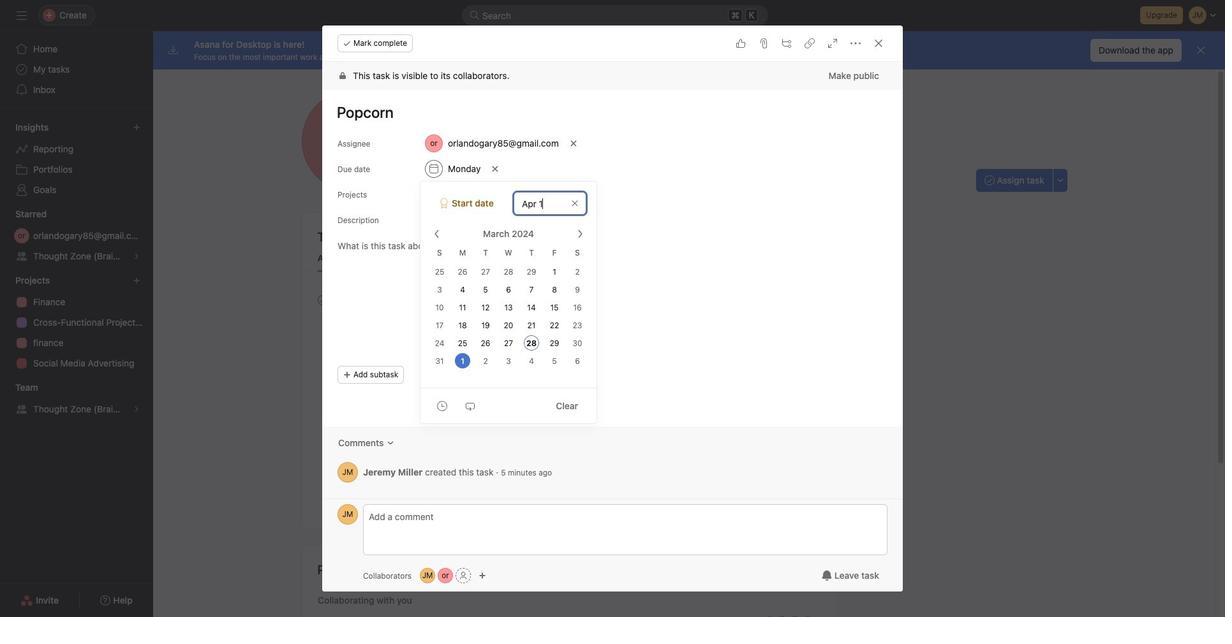 Task type: vqa. For each thing, say whether or not it's contained in the screenshot.
Popcorn dialog
yes



Task type: describe. For each thing, give the bounding box(es) containing it.
1 open user profile image from the top
[[338, 463, 358, 483]]

add or remove collaborators image
[[420, 569, 435, 584]]

remove assignee image
[[570, 140, 577, 147]]

starred element
[[0, 203, 153, 269]]

Task Name text field
[[329, 98, 888, 127]]

Due date text field
[[514, 192, 586, 215]]

teams element
[[0, 377, 153, 422]]

hide sidebar image
[[17, 10, 27, 20]]

projects element
[[0, 269, 153, 377]]

add subtask image
[[782, 38, 792, 49]]

prominent image
[[470, 10, 480, 20]]

clear due date image inside popcorn dialog
[[492, 165, 499, 173]]

copy task link image
[[805, 38, 815, 49]]

mark complete image
[[315, 293, 330, 308]]

2 open user profile image from the top
[[338, 505, 358, 525]]



Task type: locate. For each thing, give the bounding box(es) containing it.
more actions for this task image
[[851, 38, 861, 49]]

Mark complete checkbox
[[315, 293, 330, 308]]

main content
[[322, 62, 903, 499]]

popcorn dialog
[[322, 26, 903, 592]]

1 vertical spatial open user profile image
[[338, 505, 358, 525]]

0 vertical spatial open user profile image
[[338, 463, 358, 483]]

global element
[[0, 31, 153, 108]]

clear due date image
[[492, 165, 499, 173], [571, 200, 579, 207]]

tasks tabs tab list
[[302, 251, 837, 273]]

0 likes. click to like this task image
[[736, 38, 746, 49]]

0 vertical spatial clear due date image
[[492, 165, 499, 173]]

full screen image
[[828, 38, 838, 49]]

set to repeat image
[[465, 401, 475, 411]]

0 horizontal spatial add or remove collaborators image
[[438, 569, 453, 584]]

attachments: add a file to this task, popcorn image
[[759, 38, 769, 49]]

previous month image
[[432, 229, 442, 239]]

close task pane image
[[874, 38, 884, 49]]

1 vertical spatial clear due date image
[[571, 200, 579, 207]]

1 horizontal spatial clear due date image
[[571, 200, 579, 207]]

add time image
[[437, 401, 447, 411]]

next month image
[[575, 229, 585, 239]]

comments image
[[386, 440, 394, 447]]

0 horizontal spatial clear due date image
[[492, 165, 499, 173]]

add or remove collaborators image
[[438, 569, 453, 584], [479, 572, 486, 580]]

1 horizontal spatial add or remove collaborators image
[[479, 572, 486, 580]]

insights element
[[0, 116, 153, 203]]

open user profile image
[[338, 463, 358, 483], [338, 505, 358, 525]]

dismiss image
[[1196, 45, 1206, 56]]



